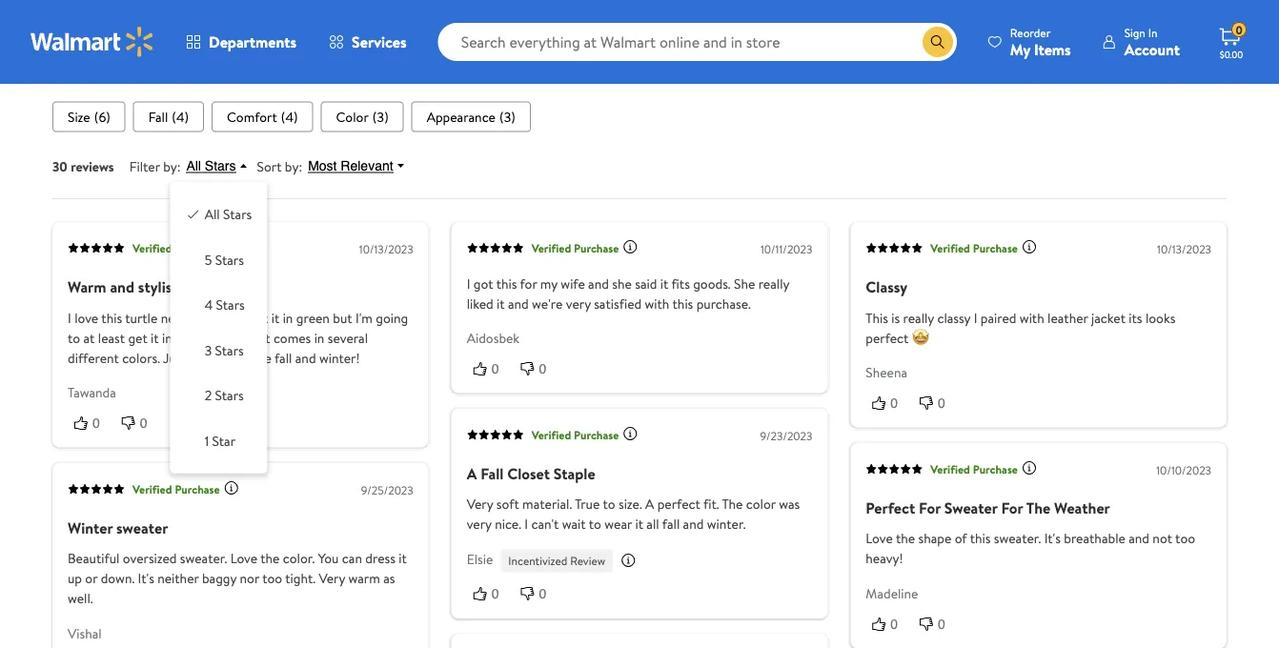 Task type: describe. For each thing, give the bounding box(es) containing it.
i'm
[[356, 308, 373, 327]]

very soft material. true to size. a perfect fit. the color was very nice. i can't wait to wear it all fall and winter.
[[467, 495, 800, 534]]

color
[[746, 495, 776, 514]]

verified for classy
[[931, 240, 970, 256]]

perfect inside very soft material. true to size. a perfect fit. the color was very nice. i can't wait to wear it all fall and winter.
[[658, 495, 701, 514]]

verified purchase information image for winter sweater
[[224, 481, 239, 496]]

fits
[[672, 274, 690, 293]]

dress
[[365, 549, 396, 568]]

list item containing comfort
[[212, 101, 313, 132]]

can't
[[532, 515, 559, 534]]

size.
[[619, 495, 642, 514]]

warm
[[68, 276, 106, 297]]

shape
[[919, 529, 952, 548]]

this is really classy i paired with leather jacket its looks perfect 🤩
[[866, 308, 1176, 347]]

3
[[205, 341, 212, 360]]

elsie
[[467, 550, 493, 568]]

departments
[[209, 31, 297, 52]]

my
[[540, 274, 558, 293]]

i inside the i got this for my wife and she said it fits goods. she really liked it and we're very satisfied with this purchase.
[[467, 274, 470, 293]]

and inside very soft material. true to size. a perfect fit. the color was very nice. i can't wait to wear it all fall and winter.
[[683, 515, 704, 534]]

verified for a fall closet staple
[[532, 427, 571, 443]]

with inside the i got this for my wife and she said it fits goods. she really liked it and we're very satisfied with this purchase.
[[645, 294, 670, 313]]

it's inside love the shape of this sweater. it's breathable and not too heavy!
[[1045, 529, 1061, 548]]

and inside love the shape of this sweater. it's breathable and not too heavy!
[[1129, 529, 1150, 548]]

fall inside i love this turtle neck sweater.  i got it in green but i'm going to at least get it in 2 other colors.  it comes in several different colors.  just in time for the fall and winter!
[[274, 348, 292, 367]]

and right the warm
[[110, 276, 134, 297]]

4 stars
[[205, 296, 245, 315]]

it left 'fits'
[[660, 274, 669, 293]]

other
[[186, 328, 217, 347]]

verified purchase for classy
[[931, 240, 1018, 256]]

perfect inside "this is really classy i paired with leather jacket its looks perfect 🤩"
[[866, 328, 909, 347]]

in up comes
[[283, 308, 293, 327]]

comes
[[274, 328, 311, 347]]

in
[[1149, 24, 1158, 41]]

frequent
[[52, 60, 113, 81]]

love inside beautiful oversized sweater. love the color. you can dress it up or down. it's neither baggy nor too tight. very warm as well.
[[230, 549, 258, 568]]

too inside love the shape of this sweater. it's breathable and not too heavy!
[[1176, 529, 1196, 548]]

list item containing appearance
[[412, 101, 531, 132]]

and left we're
[[508, 294, 529, 313]]

beautiful
[[68, 549, 120, 568]]

staple
[[554, 463, 595, 484]]

all
[[647, 515, 659, 534]]

most
[[308, 159, 337, 174]]

weather
[[1055, 497, 1111, 518]]

its
[[1129, 308, 1143, 327]]

or
[[85, 569, 98, 588]]

$0.00
[[1220, 48, 1244, 61]]

in left '3'
[[190, 348, 200, 367]]

all inside option group
[[205, 205, 220, 224]]

verified for winter sweater
[[133, 481, 172, 497]]

for inside i love this turtle neck sweater.  i got it in green but i'm going to at least get it in 2 other colors.  it comes in several different colors.  just in time for the fall and winter!
[[232, 348, 249, 367]]

down.
[[101, 569, 135, 588]]

the inside very soft material. true to size. a perfect fit. the color was very nice. i can't wait to wear it all fall and winter.
[[722, 495, 743, 514]]

3 stars
[[205, 341, 244, 360]]

classy
[[938, 308, 971, 327]]

really inside "this is really classy i paired with leather jacket its looks perfect 🤩"
[[903, 308, 934, 327]]

reviews
[[71, 157, 114, 175]]

color
[[336, 107, 369, 126]]

2 vertical spatial to
[[589, 515, 602, 534]]

get
[[128, 328, 148, 347]]

sheena
[[866, 363, 908, 382]]

was
[[779, 495, 800, 514]]

love inside love the shape of this sweater. it's breathable and not too heavy!
[[866, 529, 893, 548]]

perfect for sweater for the weather
[[866, 497, 1111, 518]]

stylish
[[138, 276, 180, 297]]

baggy
[[202, 569, 237, 588]]

several
[[328, 328, 368, 347]]

time
[[203, 348, 229, 367]]

verified purchase information image for 10/11/2023
[[623, 240, 638, 255]]

1 vertical spatial all stars
[[205, 205, 252, 224]]

fall inside very soft material. true to size. a perfect fit. the color was very nice. i can't wait to wear it all fall and winter.
[[662, 515, 680, 534]]

Search search field
[[438, 23, 957, 61]]

sweater
[[116, 517, 168, 538]]

looks
[[1146, 308, 1176, 327]]

not
[[1153, 529, 1173, 548]]

and left she
[[588, 274, 609, 293]]

verified purchase for perfect for sweater for the weather
[[931, 461, 1018, 477]]

perfect
[[866, 497, 915, 518]]

10/10/2023
[[1157, 462, 1212, 478]]

sign in account
[[1125, 24, 1180, 60]]

classy
[[866, 276, 908, 297]]

incentivized review information image
[[621, 553, 636, 568]]

the inside i love this turtle neck sweater.  i got it in green but i'm going to at least get it in 2 other colors.  it comes in several different colors.  just in time for the fall and winter!
[[252, 348, 272, 367]]

services
[[352, 31, 407, 52]]

well.
[[68, 589, 93, 608]]

and inside i love this turtle neck sweater.  i got it in green but i'm going to at least get it in 2 other colors.  it comes in several different colors.  just in time for the fall and winter!
[[295, 348, 316, 367]]

(3) for color (3)
[[373, 107, 389, 126]]

we're
[[532, 294, 563, 313]]

most relevant
[[308, 159, 393, 174]]

it
[[262, 328, 270, 347]]

verified purchase information image for perfect for sweater for the weather
[[1022, 461, 1037, 476]]

too inside beautiful oversized sweater. love the color. you can dress it up or down. it's neither baggy nor too tight. very warm as well.
[[262, 569, 282, 588]]

vishal
[[68, 624, 102, 643]]

this down 'fits'
[[673, 294, 693, 313]]

winter.
[[707, 515, 746, 534]]

it right get
[[151, 328, 159, 347]]

stars right 5
[[215, 251, 244, 269]]

she
[[612, 274, 632, 293]]

wear
[[605, 515, 632, 534]]

0 horizontal spatial colors.
[[122, 348, 160, 367]]

list containing size
[[52, 101, 1227, 132]]

soft
[[497, 495, 519, 514]]

satisfied
[[594, 294, 642, 313]]

got inside i love this turtle neck sweater.  i got it in green but i'm going to at least get it in 2 other colors.  it comes in several different colors.  just in time for the fall and winter!
[[249, 308, 268, 327]]

love the shape of this sweater. it's breathable and not too heavy!
[[866, 529, 1196, 568]]

the inside beautiful oversized sweater. love the color. you can dress it up or down. it's neither baggy nor too tight. very warm as well.
[[261, 549, 280, 568]]

paired
[[981, 308, 1017, 327]]

sweater. for stylish
[[191, 308, 239, 327]]

with inside "this is really classy i paired with leather jacket its looks perfect 🤩"
[[1020, 308, 1045, 327]]

wife
[[561, 274, 585, 293]]

incentivized review
[[509, 553, 606, 569]]

2 for from the left
[[1002, 497, 1023, 518]]

color (3)
[[336, 107, 389, 126]]

list item containing color
[[321, 101, 404, 132]]

Walmart Site-Wide search field
[[438, 23, 957, 61]]

in down 'neck'
[[162, 328, 172, 347]]

walmart image
[[31, 27, 154, 57]]

this left "my"
[[496, 274, 517, 293]]

filter
[[129, 157, 160, 175]]

warm and stylish
[[68, 276, 180, 297]]

reorder my items
[[1011, 24, 1071, 60]]

sort
[[257, 157, 282, 175]]

departments button
[[170, 19, 313, 65]]

winter
[[68, 517, 113, 538]]

aidosbek
[[467, 329, 520, 347]]

least
[[98, 328, 125, 347]]

stars down time
[[215, 387, 244, 405]]

purchase down all stars radio
[[175, 240, 220, 256]]

in down green on the left
[[314, 328, 325, 347]]



Task type: vqa. For each thing, say whether or not it's contained in the screenshot.
Checkout for Continue to checkout
no



Task type: locate. For each thing, give the bounding box(es) containing it.
verified purchase information image up "this is really classy i paired with leather jacket its looks perfect 🤩"
[[1022, 240, 1037, 255]]

for right sweater
[[1002, 497, 1023, 518]]

filter by:
[[129, 157, 181, 175]]

sweater. inside love the shape of this sweater. it's breathable and not too heavy!
[[994, 529, 1041, 548]]

purchase
[[175, 240, 220, 256], [574, 240, 619, 256], [973, 240, 1018, 256], [574, 427, 619, 443], [973, 461, 1018, 477], [175, 481, 220, 497]]

with right paired on the right of page
[[1020, 308, 1045, 327]]

sort by:
[[257, 157, 302, 175]]

2 up 'just'
[[176, 328, 183, 347]]

turtle
[[125, 308, 158, 327]]

sweater. down perfect for sweater for the weather
[[994, 529, 1041, 548]]

1 vertical spatial perfect
[[658, 495, 701, 514]]

0 vertical spatial very
[[467, 495, 493, 514]]

0 horizontal spatial by:
[[163, 157, 181, 175]]

the up the winter.
[[722, 495, 743, 514]]

perfect left fit.
[[658, 495, 701, 514]]

stars left "sort"
[[205, 159, 236, 174]]

purchase.
[[697, 294, 751, 313]]

got up liked on the left
[[474, 274, 493, 293]]

neck
[[161, 308, 188, 327]]

1 horizontal spatial got
[[474, 274, 493, 293]]

for inside the i got this for my wife and she said it fits goods. she really liked it and we're very satisfied with this purchase.
[[520, 274, 537, 293]]

size
[[68, 107, 90, 126]]

as
[[383, 569, 395, 588]]

account
[[1125, 39, 1180, 60]]

very inside very soft material. true to size. a perfect fit. the color was very nice. i can't wait to wear it all fall and winter.
[[467, 515, 492, 534]]

this up least
[[101, 308, 122, 327]]

it right liked on the left
[[497, 294, 505, 313]]

too right not
[[1176, 529, 1196, 548]]

1 horizontal spatial for
[[520, 274, 537, 293]]

4 list item from the left
[[321, 101, 404, 132]]

1 horizontal spatial perfect
[[866, 328, 909, 347]]

for right time
[[232, 348, 249, 367]]

jacket
[[1092, 308, 1126, 327]]

this inside i love this turtle neck sweater.  i got it in green but i'm going to at least get it in 2 other colors.  it comes in several different colors.  just in time for the fall and winter!
[[101, 308, 122, 327]]

comfort (4)
[[227, 107, 298, 126]]

got up it
[[249, 308, 268, 327]]

really right she
[[759, 274, 790, 293]]

2 (4) from the left
[[281, 107, 298, 126]]

review
[[570, 553, 606, 569]]

warm
[[348, 569, 380, 588]]

different
[[68, 348, 119, 367]]

0 horizontal spatial (3)
[[373, 107, 389, 126]]

love
[[74, 308, 98, 327]]

very down you
[[319, 569, 345, 588]]

colors.
[[221, 328, 259, 347], [122, 348, 160, 367]]

1 (3) from the left
[[373, 107, 389, 126]]

i right the classy on the right
[[974, 308, 978, 327]]

oversized
[[123, 549, 177, 568]]

i up liked on the left
[[467, 274, 470, 293]]

verified purchase information image
[[623, 240, 638, 255], [623, 426, 638, 442]]

very
[[467, 495, 493, 514], [319, 569, 345, 588]]

colors. left it
[[221, 328, 259, 347]]

it inside beautiful oversized sweater. love the color. you can dress it up or down. it's neither baggy nor too tight. very warm as well.
[[399, 549, 407, 568]]

(4) for comfort (4)
[[281, 107, 298, 126]]

0 vertical spatial for
[[520, 274, 537, 293]]

1 vertical spatial sweater.
[[994, 529, 1041, 548]]

and down comes
[[295, 348, 316, 367]]

0 horizontal spatial it's
[[138, 569, 154, 588]]

list item
[[52, 101, 126, 132], [133, 101, 204, 132], [212, 101, 313, 132], [321, 101, 404, 132], [412, 101, 531, 132]]

to
[[68, 328, 80, 347], [603, 495, 616, 514], [589, 515, 602, 534]]

fall right all at bottom right
[[662, 515, 680, 534]]

2 verified purchase information image from the top
[[623, 426, 638, 442]]

really inside the i got this for my wife and she said it fits goods. she really liked it and we're very satisfied with this purchase.
[[759, 274, 790, 293]]

1 horizontal spatial very
[[467, 495, 493, 514]]

frequent mentions
[[52, 60, 179, 81]]

(4) up filter by:
[[172, 107, 189, 126]]

tawanda
[[68, 383, 116, 402]]

0 vertical spatial verified purchase information image
[[623, 240, 638, 255]]

0 vertical spatial fall
[[148, 107, 168, 126]]

it's left breathable
[[1045, 529, 1061, 548]]

madeline
[[866, 584, 919, 603]]

it
[[660, 274, 669, 293], [497, 294, 505, 313], [272, 308, 280, 327], [151, 328, 159, 347], [635, 515, 644, 534], [399, 549, 407, 568]]

0 horizontal spatial fall
[[274, 348, 292, 367]]

to left at
[[68, 328, 80, 347]]

1 horizontal spatial by:
[[285, 157, 302, 175]]

0 horizontal spatial a
[[467, 463, 477, 484]]

1 horizontal spatial to
[[589, 515, 602, 534]]

it's inside beautiful oversized sweater. love the color. you can dress it up or down. it's neither baggy nor too tight. very warm as well.
[[138, 569, 154, 588]]

0 vertical spatial to
[[68, 328, 80, 347]]

10/13/2023 up going
[[359, 241, 413, 257]]

5 list item from the left
[[412, 101, 531, 132]]

it up comes
[[272, 308, 280, 327]]

all stars up all stars radio
[[186, 159, 236, 174]]

verified purchase information image up perfect for sweater for the weather
[[1022, 461, 1037, 476]]

got inside the i got this for my wife and she said it fits goods. she really liked it and we're very satisfied with this purchase.
[[474, 274, 493, 293]]

2 10/13/2023 from the left
[[1158, 241, 1212, 257]]

1 horizontal spatial with
[[1020, 308, 1045, 327]]

1 horizontal spatial fall
[[481, 463, 504, 484]]

1 horizontal spatial very
[[566, 294, 591, 313]]

0 vertical spatial all stars
[[186, 159, 236, 174]]

but
[[333, 308, 352, 327]]

winter!
[[319, 348, 360, 367]]

this inside love the shape of this sweater. it's breathable and not too heavy!
[[970, 529, 991, 548]]

perfect down is
[[866, 328, 909, 347]]

(3) for appearance (3)
[[500, 107, 516, 126]]

10/13/2023 for classy
[[1158, 241, 1212, 257]]

most relevant button
[[302, 157, 414, 175]]

2 inside i love this turtle neck sweater.  i got it in green but i'm going to at least get it in 2 other colors.  it comes in several different colors.  just in time for the fall and winter!
[[176, 328, 183, 347]]

1 list item from the left
[[52, 101, 126, 132]]

to right wait
[[589, 515, 602, 534]]

all stars right all stars radio
[[205, 205, 252, 224]]

1 horizontal spatial too
[[1176, 529, 1196, 548]]

all inside all stars popup button
[[186, 159, 201, 174]]

1 vertical spatial to
[[603, 495, 616, 514]]

verified purchase for a fall closet staple
[[532, 427, 619, 443]]

by: right filter
[[163, 157, 181, 175]]

beautiful oversized sweater. love the color. you can dress it up or down. it's neither baggy nor too tight. very warm as well.
[[68, 549, 407, 608]]

10/11/2023
[[761, 241, 813, 257]]

fall inside list item
[[148, 107, 168, 126]]

0 vertical spatial love
[[866, 529, 893, 548]]

1 verified purchase information image from the top
[[623, 240, 638, 255]]

very inside very soft material. true to size. a perfect fit. the color was very nice. i can't wait to wear it all fall and winter.
[[467, 495, 493, 514]]

incentivized
[[509, 553, 568, 569]]

1 vertical spatial really
[[903, 308, 934, 327]]

all
[[186, 159, 201, 174], [205, 205, 220, 224]]

1 horizontal spatial 10/13/2023
[[1158, 241, 1212, 257]]

going
[[376, 308, 408, 327]]

fall down mentions
[[148, 107, 168, 126]]

very left nice.
[[467, 515, 492, 534]]

0 vertical spatial fall
[[274, 348, 292, 367]]

search icon image
[[930, 34, 946, 50]]

sweater. inside beautiful oversized sweater. love the color. you can dress it up or down. it's neither baggy nor too tight. very warm as well.
[[180, 549, 227, 568]]

fall down comes
[[274, 348, 292, 367]]

10/13/2023 for warm and stylish
[[359, 241, 413, 257]]

verified purchase information image
[[1022, 240, 1037, 255], [1022, 461, 1037, 476], [224, 481, 239, 496]]

2 horizontal spatial to
[[603, 495, 616, 514]]

in
[[283, 308, 293, 327], [162, 328, 172, 347], [314, 328, 325, 347], [190, 348, 200, 367]]

9/25/2023
[[361, 482, 413, 498]]

stars right 4
[[216, 296, 245, 315]]

stars right all stars radio
[[223, 205, 252, 224]]

verified purchase information image up the size.
[[623, 426, 638, 442]]

1 horizontal spatial all
[[205, 205, 220, 224]]

0 horizontal spatial very
[[467, 515, 492, 534]]

purchase up perfect for sweater for the weather
[[973, 461, 1018, 477]]

and
[[588, 274, 609, 293], [110, 276, 134, 297], [508, 294, 529, 313], [295, 348, 316, 367], [683, 515, 704, 534], [1129, 529, 1150, 548]]

by:
[[163, 157, 181, 175], [285, 157, 302, 175]]

list item containing size
[[52, 101, 126, 132]]

wait
[[562, 515, 586, 534]]

list item containing fall
[[133, 101, 204, 132]]

1 horizontal spatial really
[[903, 308, 934, 327]]

(4) for fall (4)
[[172, 107, 189, 126]]

i inside very soft material. true to size. a perfect fit. the color was very nice. i can't wait to wear it all fall and winter.
[[525, 515, 528, 534]]

0 vertical spatial all
[[186, 159, 201, 174]]

1 (4) from the left
[[172, 107, 189, 126]]

1 horizontal spatial fall
[[662, 515, 680, 534]]

0 vertical spatial too
[[1176, 529, 1196, 548]]

sweater. up other
[[191, 308, 239, 327]]

0 vertical spatial colors.
[[221, 328, 259, 347]]

this right of
[[970, 529, 991, 548]]

purchase up paired on the right of page
[[973, 240, 1018, 256]]

0 vertical spatial the
[[252, 348, 272, 367]]

30
[[52, 157, 68, 175]]

0 horizontal spatial the
[[722, 495, 743, 514]]

i love this turtle neck sweater.  i got it in green but i'm going to at least get it in 2 other colors.  it comes in several different colors.  just in time for the fall and winter!
[[68, 308, 408, 367]]

0 horizontal spatial all
[[186, 159, 201, 174]]

list
[[52, 101, 1227, 132]]

1 horizontal spatial (3)
[[500, 107, 516, 126]]

really up 🤩
[[903, 308, 934, 327]]

purchase for winter sweater
[[175, 481, 220, 497]]

relevant
[[341, 159, 393, 174]]

comfort
[[227, 107, 277, 126]]

the up heavy! on the right bottom of the page
[[896, 529, 915, 548]]

1 horizontal spatial the
[[1027, 497, 1051, 518]]

1 vertical spatial all
[[205, 205, 220, 224]]

and down fit.
[[683, 515, 704, 534]]

3 list item from the left
[[212, 101, 313, 132]]

love up "nor"
[[230, 549, 258, 568]]

got
[[474, 274, 493, 293], [249, 308, 268, 327]]

1
[[205, 432, 209, 450]]

1 vertical spatial very
[[467, 515, 492, 534]]

of
[[955, 529, 967, 548]]

services button
[[313, 19, 423, 65]]

1 vertical spatial fall
[[662, 515, 680, 534]]

just
[[163, 348, 187, 367]]

0 horizontal spatial (4)
[[172, 107, 189, 126]]

0 horizontal spatial for
[[919, 497, 941, 518]]

said
[[635, 274, 657, 293]]

1 horizontal spatial it's
[[1045, 529, 1061, 548]]

for left "my"
[[520, 274, 537, 293]]

1 horizontal spatial 2
[[205, 387, 212, 405]]

1 by: from the left
[[163, 157, 181, 175]]

stars inside popup button
[[205, 159, 236, 174]]

1 horizontal spatial for
[[1002, 497, 1023, 518]]

green
[[296, 308, 330, 327]]

1 vertical spatial colors.
[[122, 348, 160, 367]]

0 horizontal spatial too
[[262, 569, 282, 588]]

this
[[496, 274, 517, 293], [673, 294, 693, 313], [101, 308, 122, 327], [970, 529, 991, 548]]

all stars inside popup button
[[186, 159, 236, 174]]

1 vertical spatial a
[[646, 495, 654, 514]]

the up love the shape of this sweater. it's breathable and not too heavy! on the bottom right of page
[[1027, 497, 1051, 518]]

🤩
[[912, 328, 926, 347]]

verified purchase information image up she
[[623, 240, 638, 255]]

2 vertical spatial verified purchase information image
[[224, 481, 239, 496]]

0 vertical spatial perfect
[[866, 328, 909, 347]]

tight.
[[285, 569, 316, 588]]

1 vertical spatial got
[[249, 308, 268, 327]]

with down said
[[645, 294, 670, 313]]

0 button
[[467, 359, 514, 378], [514, 359, 562, 378], [866, 393, 914, 413], [914, 393, 961, 413], [68, 413, 115, 433], [115, 413, 163, 433], [467, 584, 514, 604], [514, 584, 562, 604], [866, 614, 914, 634], [914, 614, 961, 634]]

2 vertical spatial sweater.
[[180, 549, 227, 568]]

very down the 'wife'
[[566, 294, 591, 313]]

verified purchase information image down star at the bottom of the page
[[224, 481, 239, 496]]

0 horizontal spatial 2
[[176, 328, 183, 347]]

0 vertical spatial 2
[[176, 328, 183, 347]]

stars
[[205, 159, 236, 174], [223, 205, 252, 224], [215, 251, 244, 269], [216, 296, 245, 315], [215, 341, 244, 360], [215, 387, 244, 405]]

0 horizontal spatial 10/13/2023
[[359, 241, 413, 257]]

mentions
[[116, 60, 179, 81]]

1 horizontal spatial (4)
[[281, 107, 298, 126]]

verified purchase information image for classy
[[1022, 240, 1037, 255]]

the down it
[[252, 348, 272, 367]]

a right the size.
[[646, 495, 654, 514]]

All Stars radio
[[186, 205, 201, 221]]

2 list item from the left
[[133, 101, 204, 132]]

this
[[866, 308, 889, 327]]

at
[[83, 328, 95, 347]]

verified for perfect for sweater for the weather
[[931, 461, 970, 477]]

to left the size.
[[603, 495, 616, 514]]

1 10/13/2023 from the left
[[359, 241, 413, 257]]

0 vertical spatial a
[[467, 463, 477, 484]]

closet
[[507, 463, 550, 484]]

my
[[1011, 39, 1031, 60]]

and left not
[[1129, 529, 1150, 548]]

i right nice.
[[525, 515, 528, 534]]

1 for from the left
[[919, 497, 941, 518]]

30 reviews
[[52, 157, 114, 175]]

fall up soft
[[481, 463, 504, 484]]

0 horizontal spatial very
[[319, 569, 345, 588]]

5 stars
[[205, 251, 244, 269]]

too right "nor"
[[262, 569, 282, 588]]

1 vertical spatial it's
[[138, 569, 154, 588]]

purchase up staple
[[574, 427, 619, 443]]

1 vertical spatial love
[[230, 549, 258, 568]]

the
[[252, 348, 272, 367], [896, 529, 915, 548], [261, 549, 280, 568]]

leather
[[1048, 308, 1089, 327]]

true
[[575, 495, 600, 514]]

the
[[722, 495, 743, 514], [1027, 497, 1051, 518]]

is
[[892, 308, 900, 327]]

colors. down get
[[122, 348, 160, 367]]

(3) right color at the top of the page
[[373, 107, 389, 126]]

10/13/2023 up looks on the right of the page
[[1158, 241, 1212, 257]]

1 vertical spatial verified purchase information image
[[623, 426, 638, 442]]

1 horizontal spatial love
[[866, 529, 893, 548]]

0 vertical spatial got
[[474, 274, 493, 293]]

for up shape
[[919, 497, 941, 518]]

purchase for perfect for sweater for the weather
[[973, 461, 1018, 477]]

0 vertical spatial really
[[759, 274, 790, 293]]

winter sweater
[[68, 517, 168, 538]]

1 horizontal spatial a
[[646, 495, 654, 514]]

0 horizontal spatial fall
[[148, 107, 168, 126]]

a left closet
[[467, 463, 477, 484]]

verified purchase for winter sweater
[[133, 481, 220, 497]]

very inside the i got this for my wife and she said it fits goods. she really liked it and we're very satisfied with this purchase.
[[566, 294, 591, 313]]

1 horizontal spatial colors.
[[221, 328, 259, 347]]

verified purchase information image for 9/23/2023
[[623, 426, 638, 442]]

by: for filter by:
[[163, 157, 181, 175]]

(3) right appearance
[[500, 107, 516, 126]]

purchase for a fall closet staple
[[574, 427, 619, 443]]

purchase for classy
[[973, 240, 1018, 256]]

0 horizontal spatial with
[[645, 294, 670, 313]]

1 vertical spatial for
[[232, 348, 249, 367]]

by: for sort by:
[[285, 157, 302, 175]]

nice.
[[495, 515, 522, 534]]

i right 4
[[242, 308, 245, 327]]

it left all at bottom right
[[635, 515, 644, 534]]

it right dress
[[399, 549, 407, 568]]

0 horizontal spatial really
[[759, 274, 790, 293]]

0 horizontal spatial got
[[249, 308, 268, 327]]

really
[[759, 274, 790, 293], [903, 308, 934, 327]]

10/13/2023
[[359, 241, 413, 257], [1158, 241, 1212, 257]]

(4) right "comfort"
[[281, 107, 298, 126]]

sweater. inside i love this turtle neck sweater.  i got it in green but i'm going to at least get it in 2 other colors.  it comes in several different colors.  just in time for the fall and winter!
[[191, 308, 239, 327]]

the left color.
[[261, 549, 280, 568]]

love up heavy! on the right bottom of the page
[[866, 529, 893, 548]]

2 vertical spatial the
[[261, 549, 280, 568]]

it's down "oversized"
[[138, 569, 154, 588]]

i left love
[[68, 308, 71, 327]]

9/23/2023
[[760, 428, 813, 444]]

all stars
[[186, 159, 236, 174], [205, 205, 252, 224]]

very left soft
[[467, 495, 493, 514]]

i inside "this is really classy i paired with leather jacket its looks perfect 🤩"
[[974, 308, 978, 327]]

a inside very soft material. true to size. a perfect fit. the color was very nice. i can't wait to wear it all fall and winter.
[[646, 495, 654, 514]]

0 vertical spatial verified purchase information image
[[1022, 240, 1037, 255]]

fall
[[274, 348, 292, 367], [662, 515, 680, 534]]

1 vertical spatial very
[[319, 569, 345, 588]]

0 vertical spatial it's
[[1045, 529, 1061, 548]]

heavy!
[[866, 549, 903, 568]]

very inside beautiful oversized sweater. love the color. you can dress it up or down. it's neither baggy nor too tight. very warm as well.
[[319, 569, 345, 588]]

0 horizontal spatial love
[[230, 549, 258, 568]]

1 vertical spatial the
[[896, 529, 915, 548]]

sweater
[[945, 497, 998, 518]]

0 horizontal spatial to
[[68, 328, 80, 347]]

purchase up the 'wife'
[[574, 240, 619, 256]]

0 horizontal spatial for
[[232, 348, 249, 367]]

sweater. for sweater
[[994, 529, 1041, 548]]

nor
[[240, 569, 259, 588]]

option group containing all stars
[[186, 198, 252, 458]]

2 (3) from the left
[[500, 107, 516, 126]]

1 vertical spatial verified purchase information image
[[1022, 461, 1037, 476]]

by: right "sort"
[[285, 157, 302, 175]]

size (6)
[[68, 107, 110, 126]]

1 vertical spatial fall
[[481, 463, 504, 484]]

0 vertical spatial very
[[566, 294, 591, 313]]

5
[[205, 251, 212, 269]]

i got this for my wife and she said it fits goods. she really liked it and we're very satisfied with this purchase.
[[467, 274, 790, 313]]

very
[[566, 294, 591, 313], [467, 515, 492, 534]]

all right all stars radio
[[205, 205, 220, 224]]

1 vertical spatial too
[[262, 569, 282, 588]]

0 vertical spatial sweater.
[[191, 308, 239, 327]]

it inside very soft material. true to size. a perfect fit. the color was very nice. i can't wait to wear it all fall and winter.
[[635, 515, 644, 534]]

stars right '3'
[[215, 341, 244, 360]]

purchase down 1
[[175, 481, 220, 497]]

sweater. up baggy
[[180, 549, 227, 568]]

option group
[[186, 198, 252, 458]]

2 by: from the left
[[285, 157, 302, 175]]

all right filter by:
[[186, 159, 201, 174]]

1 vertical spatial 2
[[205, 387, 212, 405]]

2 down time
[[205, 387, 212, 405]]

the inside love the shape of this sweater. it's breathable and not too heavy!
[[896, 529, 915, 548]]

0 horizontal spatial perfect
[[658, 495, 701, 514]]

to inside i love this turtle neck sweater.  i got it in green but i'm going to at least get it in 2 other colors.  it comes in several different colors.  just in time for the fall and winter!
[[68, 328, 80, 347]]



